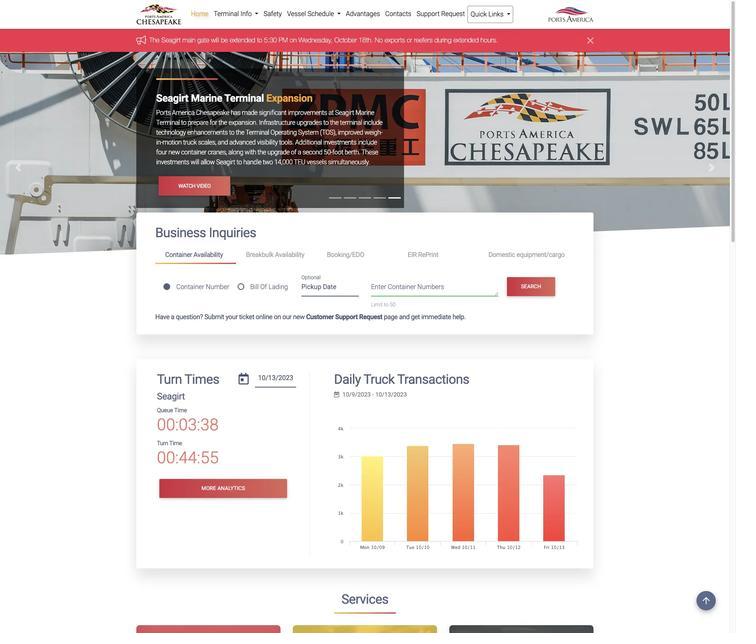 Task type: vqa. For each thing, say whether or not it's contained in the screenshot.
Chassis No
no



Task type: locate. For each thing, give the bounding box(es) containing it.
to inside main content
[[384, 302, 388, 308]]

1 horizontal spatial support
[[417, 10, 440, 18]]

availability inside container availability link
[[194, 251, 223, 259]]

availability down business inquiries
[[194, 251, 223, 259]]

a right the of
[[298, 148, 301, 156]]

pm
[[279, 36, 288, 44]]

0 horizontal spatial on
[[274, 313, 281, 321]]

include up "weigh-"
[[363, 119, 383, 127]]

reprint
[[418, 251, 438, 259]]

14,000
[[274, 158, 293, 166]]

advantages
[[346, 10, 380, 18]]

these
[[361, 148, 378, 156]]

container up 50
[[388, 283, 416, 291]]

0 horizontal spatial new
[[168, 148, 180, 156]]

daily truck transactions
[[334, 371, 469, 387]]

truck
[[183, 139, 197, 146]]

to left "5:30"
[[257, 36, 262, 44]]

1 turn from the top
[[157, 371, 182, 387]]

a inside ports america chesapeake has made significant improvements at seagirt marine terminal to                          prepare for the expansion. infrastructure upgrades to the terminal include technology                          enhancements to the terminal operating system (tos), improved weigh- in-motion truck scales,                          and advanced visibility tools. additional investments include four new container cranes,                          along with the upgrade of a second 50-foot berth. these investments will allow seagirt                          to handle two 14,000 teu vessels simultaneously.
[[298, 148, 301, 156]]

home link
[[188, 6, 211, 22]]

terminal up visibility
[[246, 129, 269, 136]]

0 vertical spatial and
[[218, 139, 228, 146]]

turn up the queue
[[157, 371, 182, 387]]

enter
[[371, 283, 386, 291]]

turn up 00:44:55
[[157, 440, 168, 447]]

gate
[[198, 36, 209, 44]]

time inside turn time 00:44:55
[[169, 440, 182, 447]]

0 horizontal spatial availability
[[194, 251, 223, 259]]

bill of lading
[[250, 283, 288, 291]]

wednesday,
[[299, 36, 333, 44]]

on inside "alert"
[[290, 36, 297, 44]]

1 vertical spatial support
[[335, 313, 358, 321]]

container
[[165, 251, 192, 259], [176, 283, 204, 291], [388, 283, 416, 291]]

seagirt up ports
[[156, 92, 188, 104]]

time up 00:44:55
[[169, 440, 182, 447]]

the seagirt main gate will be extended to 5:30 pm on wednesday, october 18th.  no exports or reefers during extended hours.
[[149, 36, 498, 44]]

1 horizontal spatial availability
[[275, 251, 304, 259]]

investments down four
[[156, 158, 189, 166]]

upgrades
[[297, 119, 322, 127]]

and up cranes,
[[218, 139, 228, 146]]

breakbulk availability link
[[236, 247, 317, 263]]

0 vertical spatial on
[[290, 36, 297, 44]]

request left quick
[[441, 10, 465, 18]]

10/9/2023
[[343, 391, 371, 398]]

seagirt up the queue
[[157, 391, 185, 402]]

1 vertical spatial marine
[[355, 109, 374, 117]]

1 horizontal spatial marine
[[355, 109, 374, 117]]

the right the with
[[257, 148, 266, 156]]

0 vertical spatial support
[[417, 10, 440, 18]]

container down business
[[165, 251, 192, 259]]

terminal up made
[[224, 92, 264, 104]]

seagirt right the
[[162, 36, 181, 44]]

availability inside breakbulk availability link
[[275, 251, 304, 259]]

marine inside ports america chesapeake has made significant improvements at seagirt marine terminal to                          prepare for the expansion. infrastructure upgrades to the terminal include technology                          enhancements to the terminal operating system (tos), improved weigh- in-motion truck scales,                          and advanced visibility tools. additional investments include four new container cranes,                          along with the upgrade of a second 50-foot berth. these investments will allow seagirt                          to handle two 14,000 teu vessels simultaneously.
[[355, 109, 374, 117]]

a right have
[[171, 313, 174, 321]]

terminal
[[214, 10, 239, 18], [224, 92, 264, 104], [156, 119, 180, 127], [246, 129, 269, 136]]

request down limit
[[359, 313, 382, 321]]

0 vertical spatial will
[[211, 36, 219, 44]]

turn for turn time 00:44:55
[[157, 440, 168, 447]]

enhancements
[[187, 129, 228, 136]]

the seagirt main gate will be extended to 5:30 pm on wednesday, october 18th.  no exports or reefers during extended hours. alert
[[0, 29, 730, 52]]

new right our
[[293, 313, 305, 321]]

a
[[298, 148, 301, 156], [171, 313, 174, 321]]

analytics
[[217, 485, 245, 492]]

terminal up technology
[[156, 119, 180, 127]]

0 vertical spatial a
[[298, 148, 301, 156]]

the right for
[[219, 119, 227, 127]]

marine up terminal
[[355, 109, 374, 117]]

1 horizontal spatial a
[[298, 148, 301, 156]]

domestic
[[488, 251, 515, 259]]

immediate
[[421, 313, 451, 321]]

and left get
[[399, 313, 410, 321]]

1 horizontal spatial extended
[[453, 36, 479, 44]]

1 horizontal spatial on
[[290, 36, 297, 44]]

support up reefers
[[417, 10, 440, 18]]

0 horizontal spatial extended
[[230, 36, 255, 44]]

time right the queue
[[174, 407, 187, 414]]

0 vertical spatial request
[[441, 10, 465, 18]]

0 horizontal spatial marine
[[191, 92, 222, 104]]

-
[[372, 391, 374, 398]]

and
[[218, 139, 228, 146], [399, 313, 410, 321]]

the
[[219, 119, 227, 127], [330, 119, 339, 127], [236, 129, 244, 136], [257, 148, 266, 156]]

to left 50
[[384, 302, 388, 308]]

handle
[[243, 158, 261, 166]]

support right customer
[[335, 313, 358, 321]]

1 horizontal spatial investments
[[323, 139, 356, 146]]

container
[[181, 148, 206, 156]]

1 horizontal spatial and
[[399, 313, 410, 321]]

1 vertical spatial time
[[169, 440, 182, 447]]

0 vertical spatial new
[[168, 148, 180, 156]]

container availability
[[165, 251, 223, 259]]

container number
[[176, 283, 229, 291]]

0 vertical spatial investments
[[323, 139, 356, 146]]

0 vertical spatial turn
[[157, 371, 182, 387]]

1 availability from the left
[[194, 251, 223, 259]]

0 horizontal spatial will
[[191, 158, 199, 166]]

queue
[[157, 407, 173, 414]]

daily
[[334, 371, 361, 387]]

5:30
[[264, 36, 277, 44]]

2 availability from the left
[[275, 251, 304, 259]]

1 horizontal spatial will
[[211, 36, 219, 44]]

and inside ports america chesapeake has made significant improvements at seagirt marine terminal to                          prepare for the expansion. infrastructure upgrades to the terminal include technology                          enhancements to the terminal operating system (tos), improved weigh- in-motion truck scales,                          and advanced visibility tools. additional investments include four new container cranes,                          along with the upgrade of a second 50-foot berth. these investments will allow seagirt                          to handle two 14,000 teu vessels simultaneously.
[[218, 139, 228, 146]]

at
[[328, 109, 334, 117]]

of
[[291, 148, 296, 156]]

expansion image
[[0, 52, 730, 367]]

turn inside turn time 00:44:55
[[157, 440, 168, 447]]

2 extended from the left
[[453, 36, 479, 44]]

request
[[441, 10, 465, 18], [359, 313, 382, 321]]

business inquiries
[[155, 225, 256, 241]]

extended right during
[[453, 36, 479, 44]]

vessel
[[287, 10, 306, 18]]

video
[[197, 183, 211, 189]]

customer
[[306, 313, 334, 321]]

foot
[[332, 148, 343, 156]]

50-
[[324, 148, 332, 156]]

made
[[242, 109, 257, 117]]

breakbulk
[[246, 251, 273, 259]]

0 vertical spatial time
[[174, 407, 187, 414]]

on
[[290, 36, 297, 44], [274, 313, 281, 321]]

0 horizontal spatial and
[[218, 139, 228, 146]]

on right the pm
[[290, 36, 297, 44]]

new down "motion"
[[168, 148, 180, 156]]

ticket
[[239, 313, 254, 321]]

breakbulk availability
[[246, 251, 304, 259]]

extended right be
[[230, 36, 255, 44]]

1 vertical spatial new
[[293, 313, 305, 321]]

berth.
[[345, 148, 360, 156]]

1 vertical spatial turn
[[157, 440, 168, 447]]

watch video
[[178, 183, 211, 189]]

to down 'america'
[[181, 119, 186, 127]]

main content
[[130, 213, 600, 633]]

0 horizontal spatial a
[[171, 313, 174, 321]]

availability right breakbulk
[[275, 251, 304, 259]]

1 vertical spatial on
[[274, 313, 281, 321]]

00:03:38
[[157, 415, 219, 435]]

during
[[435, 36, 452, 44]]

on left our
[[274, 313, 281, 321]]

lading
[[269, 283, 288, 291]]

0 horizontal spatial investments
[[156, 158, 189, 166]]

enter container numbers
[[371, 283, 444, 291]]

for
[[210, 119, 217, 127]]

0 horizontal spatial support
[[335, 313, 358, 321]]

Optional text field
[[301, 280, 359, 297]]

seagirt up terminal
[[335, 109, 354, 117]]

with
[[245, 148, 256, 156]]

will inside "alert"
[[211, 36, 219, 44]]

marine
[[191, 92, 222, 104], [355, 109, 374, 117]]

contacts link
[[383, 6, 414, 22]]

container left number
[[176, 283, 204, 291]]

hours.
[[481, 36, 498, 44]]

None text field
[[255, 371, 296, 388]]

calendar day image
[[239, 373, 249, 385]]

visibility
[[257, 139, 278, 146]]

support inside "support request" link
[[417, 10, 440, 18]]

the down 'at'
[[330, 119, 339, 127]]

will down the container
[[191, 158, 199, 166]]

will inside ports america chesapeake has made significant improvements at seagirt marine terminal to                          prepare for the expansion. infrastructure upgrades to the terminal include technology                          enhancements to the terminal operating system (tos), improved weigh- in-motion truck scales,                          and advanced visibility tools. additional investments include four new container cranes,                          along with the upgrade of a second 50-foot berth. these investments will allow seagirt                          to handle two 14,000 teu vessels simultaneously.
[[191, 158, 199, 166]]

investments
[[323, 139, 356, 146], [156, 158, 189, 166]]

weigh-
[[365, 129, 382, 136]]

marine up chesapeake
[[191, 92, 222, 104]]

container availability link
[[155, 247, 236, 264]]

the
[[149, 36, 160, 44]]

time inside "queue time 00:03:38"
[[174, 407, 187, 414]]

include up these in the top of the page
[[358, 139, 377, 146]]

more analytics link
[[159, 479, 287, 498]]

request inside "support request" link
[[441, 10, 465, 18]]

turn
[[157, 371, 182, 387], [157, 440, 168, 447]]

significant
[[259, 109, 286, 117]]

more analytics
[[201, 485, 245, 492]]

container for container number
[[176, 283, 204, 291]]

1 vertical spatial a
[[171, 313, 174, 321]]

expansion.
[[228, 119, 258, 127]]

business
[[155, 225, 206, 241]]

tools.
[[279, 139, 294, 146]]

seagirt marine terminal expansion
[[156, 92, 313, 104]]

1 horizontal spatial request
[[441, 10, 465, 18]]

will left be
[[211, 36, 219, 44]]

0 vertical spatial marine
[[191, 92, 222, 104]]

technology
[[156, 129, 186, 136]]

advantages link
[[343, 6, 383, 22]]

1 vertical spatial will
[[191, 158, 199, 166]]

home
[[191, 10, 208, 18]]

2 turn from the top
[[157, 440, 168, 447]]

have a question? submit your ticket online on our new customer support request page and get immediate help.
[[155, 313, 466, 321]]

investments up foot
[[323, 139, 356, 146]]

1 vertical spatial request
[[359, 313, 382, 321]]

1 vertical spatial investments
[[156, 158, 189, 166]]

seagirt down cranes,
[[216, 158, 235, 166]]



Task type: describe. For each thing, give the bounding box(es) containing it.
time for 00:44:55
[[169, 440, 182, 447]]

watch video link
[[159, 176, 230, 196]]

vessels
[[307, 158, 327, 166]]

booking/edo link
[[317, 247, 398, 263]]

four
[[156, 148, 167, 156]]

or
[[407, 36, 412, 44]]

transactions
[[397, 371, 469, 387]]

container for container availability
[[165, 251, 192, 259]]

operating
[[271, 129, 297, 136]]

number
[[206, 283, 229, 291]]

time for 00:03:38
[[174, 407, 187, 414]]

to up (tos),
[[323, 119, 329, 127]]

america
[[172, 109, 195, 117]]

on inside main content
[[274, 313, 281, 321]]

services
[[341, 591, 388, 607]]

have
[[155, 313, 169, 321]]

eir reprint
[[408, 251, 438, 259]]

1 vertical spatial and
[[399, 313, 410, 321]]

0 horizontal spatial request
[[359, 313, 382, 321]]

question?
[[176, 313, 203, 321]]

numbers
[[417, 283, 444, 291]]

terminal
[[340, 119, 362, 127]]

submit
[[204, 313, 224, 321]]

to down along at the top left
[[237, 158, 242, 166]]

info
[[241, 10, 252, 18]]

help.
[[452, 313, 466, 321]]

has
[[231, 109, 240, 117]]

1 vertical spatial include
[[358, 139, 377, 146]]

turn time 00:44:55
[[157, 440, 219, 467]]

get
[[411, 313, 420, 321]]

inquiries
[[209, 225, 256, 241]]

0 vertical spatial include
[[363, 119, 383, 127]]

improved
[[338, 129, 363, 136]]

to up advanced
[[229, 129, 234, 136]]

of
[[260, 283, 267, 291]]

terminal info
[[214, 10, 253, 18]]

turn for turn times
[[157, 371, 182, 387]]

50
[[390, 302, 396, 308]]

main content containing 00:03:38
[[130, 213, 600, 633]]

support request
[[417, 10, 465, 18]]

search button
[[507, 277, 555, 296]]

eir
[[408, 251, 417, 259]]

equipment/cargo
[[517, 251, 565, 259]]

more
[[201, 485, 216, 492]]

the seagirt main gate will be extended to 5:30 pm on wednesday, october 18th.  no exports or reefers during extended hours. link
[[149, 36, 498, 44]]

1 horizontal spatial new
[[293, 313, 305, 321]]

to inside "alert"
[[257, 36, 262, 44]]

terminal left info
[[214, 10, 239, 18]]

bill
[[250, 283, 259, 291]]

no
[[375, 36, 383, 44]]

10/9/2023 - 10/13/2023
[[343, 391, 407, 398]]

times
[[185, 371, 219, 387]]

safety link
[[261, 6, 284, 22]]

safety
[[264, 10, 282, 18]]

october
[[335, 36, 357, 44]]

18th.
[[359, 36, 373, 44]]

1 extended from the left
[[230, 36, 255, 44]]

reefers
[[414, 36, 433, 44]]

ports
[[156, 109, 171, 117]]

prepare
[[188, 119, 208, 127]]

turn times
[[157, 371, 219, 387]]

go to top image
[[696, 591, 716, 610]]

schedule
[[308, 10, 334, 18]]

domestic equipment/cargo
[[488, 251, 565, 259]]

in-
[[156, 139, 162, 146]]

along
[[228, 148, 243, 156]]

expansion
[[266, 92, 313, 104]]

motion
[[162, 139, 182, 146]]

ports america chesapeake has made significant improvements at seagirt marine terminal to                          prepare for the expansion. infrastructure upgrades to the terminal include technology                          enhancements to the terminal operating system (tos), improved weigh- in-motion truck scales,                          and advanced visibility tools. additional investments include four new container cranes,                          along with the upgrade of a second 50-foot berth. these investments will allow seagirt                          to handle two 14,000 teu vessels simultaneously.
[[156, 109, 383, 166]]

allow
[[201, 158, 215, 166]]

00:44:55
[[157, 448, 219, 467]]

quick
[[471, 10, 487, 18]]

new inside ports america chesapeake has made significant improvements at seagirt marine terminal to                          prepare for the expansion. infrastructure upgrades to the terminal include technology                          enhancements to the terminal operating system (tos), improved weigh- in-motion truck scales,                          and advanced visibility tools. additional investments include four new container cranes,                          along with the upgrade of a second 50-foot berth. these investments will allow seagirt                          to handle two 14,000 teu vessels simultaneously.
[[168, 148, 180, 156]]

your
[[226, 313, 238, 321]]

availability for breakbulk availability
[[275, 251, 304, 259]]

close image
[[587, 36, 594, 45]]

quick links
[[471, 10, 505, 18]]

queue time 00:03:38
[[157, 407, 219, 435]]

Enter Container Numbers text field
[[371, 282, 498, 296]]

eir reprint link
[[398, 247, 479, 263]]

improvements
[[288, 109, 327, 117]]

terminal info link
[[211, 6, 261, 22]]

booking/edo
[[327, 251, 364, 259]]

online
[[256, 313, 272, 321]]

be
[[221, 36, 228, 44]]

advanced
[[229, 139, 256, 146]]

calendar week image
[[334, 392, 339, 398]]

bullhorn image
[[136, 35, 149, 44]]

the up advanced
[[236, 129, 244, 136]]

system
[[298, 129, 319, 136]]

limit
[[371, 302, 383, 308]]

availability for container availability
[[194, 251, 223, 259]]

exports
[[385, 36, 405, 44]]

seagirt inside "alert"
[[162, 36, 181, 44]]

limit to 50
[[371, 302, 396, 308]]

cranes,
[[208, 148, 227, 156]]



